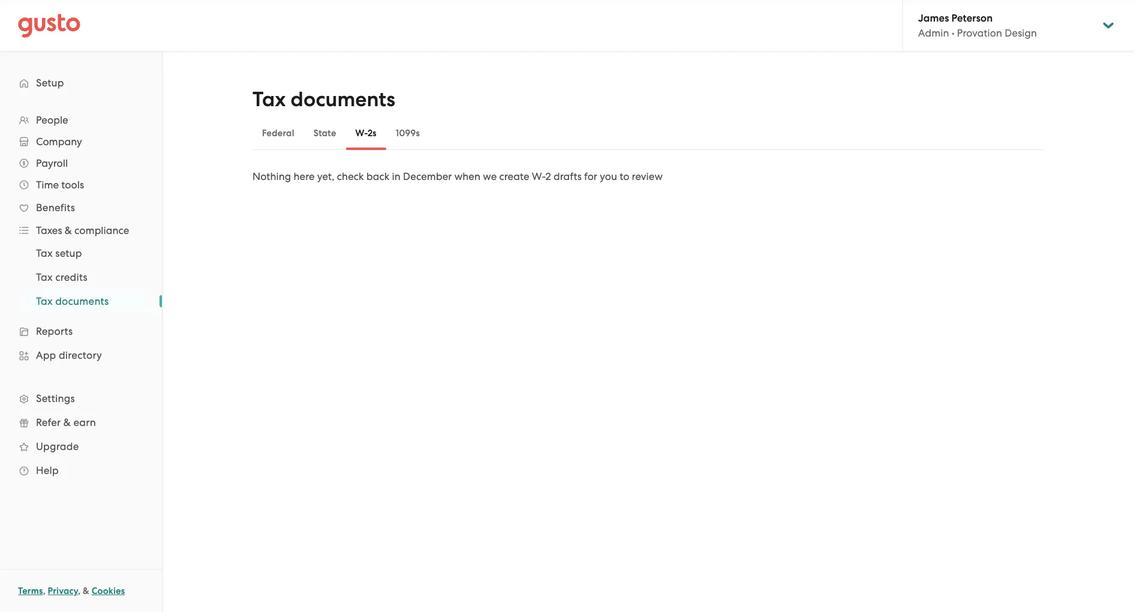 Task type: describe. For each thing, give the bounding box(es) containing it.
2s
[[368, 128, 377, 139]]

provation
[[958, 27, 1003, 39]]

review
[[632, 170, 663, 182]]

terms link
[[18, 586, 43, 596]]

back
[[367, 170, 390, 182]]

taxes & compliance button
[[12, 220, 150, 241]]

app
[[36, 349, 56, 361]]

•
[[952, 27, 955, 39]]

1 , from the left
[[43, 586, 45, 596]]

app directory
[[36, 349, 102, 361]]

yet,
[[317, 170, 335, 182]]

terms
[[18, 586, 43, 596]]

settings
[[36, 392, 75, 404]]

tax forms tab list
[[253, 116, 1045, 150]]

0 vertical spatial tax documents
[[253, 87, 395, 112]]

upgrade link
[[12, 436, 150, 457]]

peterson
[[952, 12, 993, 25]]

tax documents inside "link"
[[36, 295, 109, 307]]

in
[[392, 170, 401, 182]]

tax credits link
[[22, 266, 150, 288]]

reports
[[36, 325, 73, 337]]

for
[[585, 170, 598, 182]]

1099s
[[396, 128, 420, 139]]

setup link
[[12, 72, 150, 94]]

nothing
[[253, 170, 291, 182]]

documents inside "link"
[[55, 295, 109, 307]]

setup
[[55, 247, 82, 259]]

federal button
[[253, 119, 304, 148]]

design
[[1005, 27, 1038, 39]]

tax documents link
[[22, 290, 150, 312]]

state button
[[304, 119, 346, 148]]

0 vertical spatial documents
[[291, 87, 395, 112]]

refer & earn
[[36, 416, 96, 428]]

taxes
[[36, 224, 62, 236]]

tax for the 'tax credits' link
[[36, 271, 53, 283]]

tax up federal button
[[253, 87, 286, 112]]

reports link
[[12, 320, 150, 342]]

tax for tax documents "link"
[[36, 295, 53, 307]]



Task type: vqa. For each thing, say whether or not it's contained in the screenshot.
1099s button at the top left of the page
yes



Task type: locate. For each thing, give the bounding box(es) containing it.
tax documents
[[253, 87, 395, 112], [36, 295, 109, 307]]

time tools button
[[12, 174, 150, 196]]

1 vertical spatial tax documents
[[36, 295, 109, 307]]

benefits link
[[12, 197, 150, 218]]

w-2s
[[356, 128, 377, 139]]

w- right create
[[532, 170, 546, 182]]

1 horizontal spatial ,
[[78, 586, 81, 596]]

benefits
[[36, 202, 75, 214]]

payroll button
[[12, 152, 150, 174]]

terms , privacy , & cookies
[[18, 586, 125, 596]]

james peterson admin • provation design
[[919, 12, 1038, 39]]

tax
[[253, 87, 286, 112], [36, 247, 53, 259], [36, 271, 53, 283], [36, 295, 53, 307]]

time
[[36, 179, 59, 191]]

& left "earn"
[[63, 416, 71, 428]]

directory
[[59, 349, 102, 361]]

taxes & compliance
[[36, 224, 129, 236]]

0 horizontal spatial ,
[[43, 586, 45, 596]]

settings link
[[12, 388, 150, 409]]

1 horizontal spatial tax documents
[[253, 87, 395, 112]]

1099s button
[[386, 119, 430, 148]]

privacy
[[48, 586, 78, 596]]

december
[[403, 170, 452, 182]]

drafts
[[554, 170, 582, 182]]

, left cookies
[[78, 586, 81, 596]]

tax inside tax documents "link"
[[36, 295, 53, 307]]

here
[[294, 170, 315, 182]]

& for earn
[[63, 416, 71, 428]]

tools
[[61, 179, 84, 191]]

federal
[[262, 128, 294, 139]]

tax documents down credits
[[36, 295, 109, 307]]

2 , from the left
[[78, 586, 81, 596]]

w- right state button
[[356, 128, 368, 139]]

credits
[[55, 271, 87, 283]]

w-2s button
[[346, 119, 386, 148]]

tax setup
[[36, 247, 82, 259]]

2
[[546, 170, 551, 182]]

you
[[600, 170, 617, 182]]

0 horizontal spatial w-
[[356, 128, 368, 139]]

company button
[[12, 131, 150, 152]]

documents up state button
[[291, 87, 395, 112]]

list
[[0, 109, 162, 482], [0, 241, 162, 313]]

0 horizontal spatial tax documents
[[36, 295, 109, 307]]

& for compliance
[[65, 224, 72, 236]]

home image
[[18, 14, 80, 38]]

payroll
[[36, 157, 68, 169]]

tax down tax credits
[[36, 295, 53, 307]]

people
[[36, 114, 68, 126]]

tax down taxes
[[36, 247, 53, 259]]

earn
[[73, 416, 96, 428]]

people button
[[12, 109, 150, 131]]

& right taxes
[[65, 224, 72, 236]]

cookies
[[92, 586, 125, 596]]

2 vertical spatial &
[[83, 586, 89, 596]]

state
[[314, 128, 336, 139]]

refer
[[36, 416, 61, 428]]

refer & earn link
[[12, 412, 150, 433]]

1 vertical spatial &
[[63, 416, 71, 428]]

0 vertical spatial &
[[65, 224, 72, 236]]

, left privacy
[[43, 586, 45, 596]]

0 vertical spatial w-
[[356, 128, 368, 139]]

to
[[620, 170, 630, 182]]

w-
[[356, 128, 368, 139], [532, 170, 546, 182]]

2 list from the top
[[0, 241, 162, 313]]

nothing here yet, check back in december when we create w-2 drafts for you to review
[[253, 170, 663, 182]]

tax documents up 'state'
[[253, 87, 395, 112]]

w- inside w-2s button
[[356, 128, 368, 139]]

list containing tax setup
[[0, 241, 162, 313]]

&
[[65, 224, 72, 236], [63, 416, 71, 428], [83, 586, 89, 596]]

tax for "tax setup" link
[[36, 247, 53, 259]]

tax setup link
[[22, 242, 150, 264]]

list containing people
[[0, 109, 162, 482]]

james
[[919, 12, 950, 25]]

privacy link
[[48, 586, 78, 596]]

app directory link
[[12, 344, 150, 366]]

1 horizontal spatial documents
[[291, 87, 395, 112]]

check
[[337, 170, 364, 182]]

we
[[483, 170, 497, 182]]

1 vertical spatial documents
[[55, 295, 109, 307]]

documents down the 'tax credits' link
[[55, 295, 109, 307]]

help
[[36, 464, 59, 476]]

1 list from the top
[[0, 109, 162, 482]]

admin
[[919, 27, 950, 39]]

setup
[[36, 77, 64, 89]]

& left cookies
[[83, 586, 89, 596]]

tax inside the 'tax credits' link
[[36, 271, 53, 283]]

tax inside "tax setup" link
[[36, 247, 53, 259]]

compliance
[[74, 224, 129, 236]]

tax credits
[[36, 271, 87, 283]]

1 horizontal spatial w-
[[532, 170, 546, 182]]

tax left credits
[[36, 271, 53, 283]]

when
[[455, 170, 481, 182]]

& inside dropdown button
[[65, 224, 72, 236]]

documents
[[291, 87, 395, 112], [55, 295, 109, 307]]

create
[[500, 170, 530, 182]]

upgrade
[[36, 440, 79, 452]]

0 horizontal spatial documents
[[55, 295, 109, 307]]

cookies button
[[92, 584, 125, 598]]

help link
[[12, 460, 150, 481]]

1 vertical spatial w-
[[532, 170, 546, 182]]

company
[[36, 136, 82, 148]]

time tools
[[36, 179, 84, 191]]

gusto navigation element
[[0, 52, 162, 502]]

,
[[43, 586, 45, 596], [78, 586, 81, 596]]



